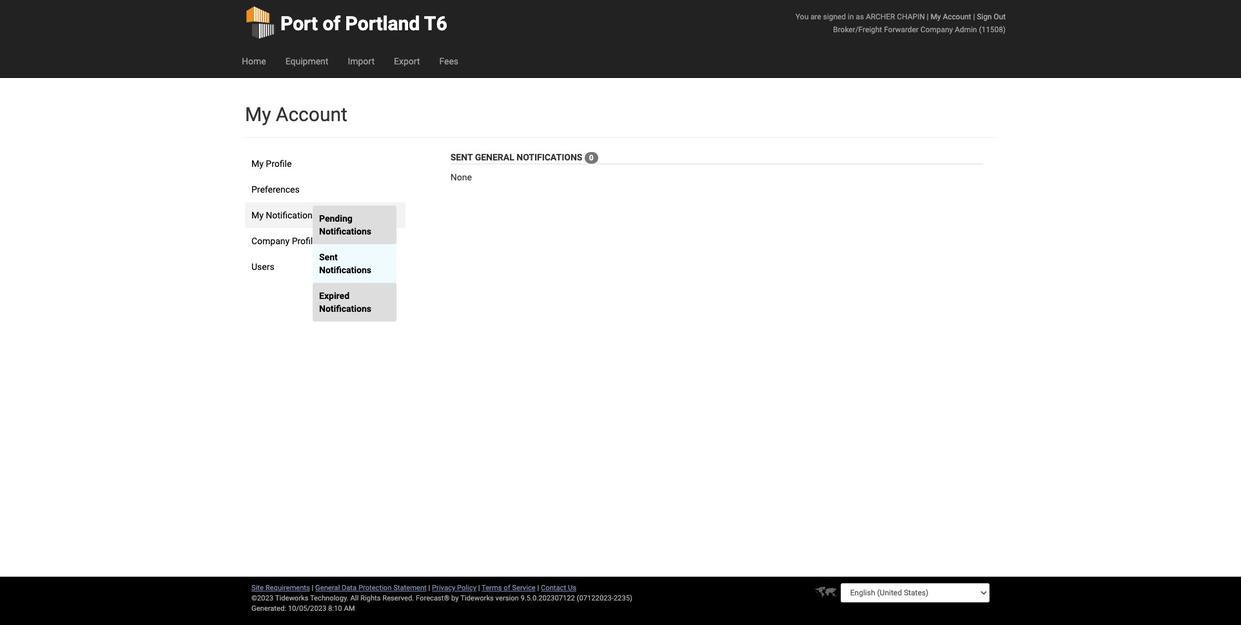 Task type: vqa. For each thing, say whether or not it's contained in the screenshot.
SENT
yes



Task type: locate. For each thing, give the bounding box(es) containing it.
of up version in the left bottom of the page
[[504, 584, 511, 593]]

1 horizontal spatial company
[[921, 25, 953, 34]]

my down preferences
[[252, 210, 264, 221]]

import button
[[338, 45, 384, 77]]

protection
[[359, 584, 392, 593]]

am
[[344, 605, 355, 613]]

my
[[931, 12, 941, 21], [245, 103, 271, 126], [252, 159, 264, 169], [252, 210, 264, 221]]

my for my account
[[245, 103, 271, 126]]

sent inside sent notifications
[[319, 252, 338, 263]]

10/05/2023
[[288, 605, 327, 613]]

are
[[811, 12, 822, 21]]

none
[[451, 172, 472, 183]]

1 horizontal spatial general
[[475, 152, 515, 163]]

1 vertical spatial of
[[504, 584, 511, 593]]

| up the tideworks
[[478, 584, 480, 593]]

my right chapin on the right top of the page
[[931, 12, 941, 21]]

1 vertical spatial profile
[[292, 236, 318, 246]]

company down my account "link"
[[921, 25, 953, 34]]

0 horizontal spatial of
[[323, 12, 341, 35]]

notifications for expired notifications
[[319, 304, 371, 314]]

sent up the none
[[451, 152, 473, 163]]

company
[[921, 25, 953, 34], [252, 236, 290, 246]]

my up my profile
[[245, 103, 271, 126]]

1 vertical spatial company
[[252, 236, 290, 246]]

profile down my notifications in the left top of the page
[[292, 236, 318, 246]]

1 horizontal spatial of
[[504, 584, 511, 593]]

notifications
[[517, 152, 583, 163], [266, 210, 317, 221], [319, 226, 371, 237], [319, 265, 371, 275], [319, 304, 371, 314]]

1 vertical spatial account
[[276, 103, 348, 126]]

export
[[394, 56, 420, 66]]

of right port
[[323, 12, 341, 35]]

1 horizontal spatial account
[[943, 12, 972, 21]]

company up 'users'
[[252, 236, 290, 246]]

reserved.
[[383, 595, 414, 603]]

account down equipment
[[276, 103, 348, 126]]

1 vertical spatial general
[[315, 584, 340, 593]]

sent
[[451, 152, 473, 163], [319, 252, 338, 263]]

of
[[323, 12, 341, 35], [504, 584, 511, 593]]

profile up preferences
[[266, 159, 292, 169]]

0 vertical spatial of
[[323, 12, 341, 35]]

1 vertical spatial sent
[[319, 252, 338, 263]]

fees
[[439, 56, 459, 66]]

of inside site requirements | general data protection statement | privacy policy | terms of service | contact us ©2023 tideworks technology. all rights reserved. forecast® by tideworks version 9.5.0.202307122 (07122023-2235) generated: 10/05/2023 8:10 am
[[504, 584, 511, 593]]

0 vertical spatial company
[[921, 25, 953, 34]]

in
[[848, 12, 854, 21]]

version
[[496, 595, 519, 603]]

notifications for my notifications
[[266, 210, 317, 221]]

equipment button
[[276, 45, 338, 77]]

by
[[452, 595, 459, 603]]

general inside sent general notifications 0
[[475, 152, 515, 163]]

my for my notifications
[[252, 210, 264, 221]]

1 horizontal spatial sent
[[451, 152, 473, 163]]

all
[[351, 595, 359, 603]]

you are signed in as archer chapin | my account | sign out broker/freight forwarder company admin (11508)
[[796, 12, 1006, 34]]

| up technology.
[[312, 584, 314, 593]]

terms
[[482, 584, 502, 593]]

0 vertical spatial account
[[943, 12, 972, 21]]

my notifications
[[252, 210, 317, 221]]

profile
[[266, 159, 292, 169], [292, 236, 318, 246]]

0 horizontal spatial sent
[[319, 252, 338, 263]]

account
[[943, 12, 972, 21], [276, 103, 348, 126]]

my account link
[[931, 12, 972, 21]]

sent down pending notifications
[[319, 252, 338, 263]]

technology.
[[310, 595, 349, 603]]

broker/freight
[[834, 25, 882, 34]]

notifications left 0
[[517, 152, 583, 163]]

expired
[[319, 291, 350, 301]]

my up preferences
[[252, 159, 264, 169]]

import
[[348, 56, 375, 66]]

port of portland t6
[[281, 12, 447, 35]]

forecast®
[[416, 595, 450, 603]]

0 vertical spatial general
[[475, 152, 515, 163]]

sent inside sent general notifications 0
[[451, 152, 473, 163]]

notifications down 'pending'
[[319, 226, 371, 237]]

0 vertical spatial profile
[[266, 159, 292, 169]]

notifications up expired
[[319, 265, 371, 275]]

account inside you are signed in as archer chapin | my account | sign out broker/freight forwarder company admin (11508)
[[943, 12, 972, 21]]

notifications down expired
[[319, 304, 371, 314]]

sent notifications
[[319, 252, 371, 275]]

|
[[927, 12, 929, 21], [974, 12, 975, 21], [312, 584, 314, 593], [429, 584, 430, 593], [478, 584, 480, 593], [538, 584, 539, 593]]

account up admin
[[943, 12, 972, 21]]

0 horizontal spatial general
[[315, 584, 340, 593]]

notifications up the company profile
[[266, 210, 317, 221]]

0 vertical spatial sent
[[451, 152, 473, 163]]

| up the forecast®
[[429, 584, 430, 593]]

general
[[475, 152, 515, 163], [315, 584, 340, 593]]

privacy
[[432, 584, 456, 593]]



Task type: describe. For each thing, give the bounding box(es) containing it.
company profile
[[252, 236, 318, 246]]

chapin
[[897, 12, 925, 21]]

8:10
[[328, 605, 342, 613]]

profile for company profile
[[292, 236, 318, 246]]

expired notifications
[[319, 291, 371, 314]]

notifications for pending notifications
[[319, 226, 371, 237]]

port of portland t6 link
[[245, 0, 447, 45]]

0
[[589, 154, 594, 163]]

export button
[[384, 45, 430, 77]]

as
[[856, 12, 864, 21]]

us
[[568, 584, 577, 593]]

sent general notifications 0
[[451, 152, 594, 163]]

site requirements | general data protection statement | privacy policy | terms of service | contact us ©2023 tideworks technology. all rights reserved. forecast® by tideworks version 9.5.0.202307122 (07122023-2235) generated: 10/05/2023 8:10 am
[[252, 584, 633, 613]]

tideworks
[[461, 595, 494, 603]]

my profile
[[252, 159, 292, 169]]

out
[[994, 12, 1006, 21]]

notifications inside sent general notifications 0
[[517, 152, 583, 163]]

admin
[[955, 25, 977, 34]]

service
[[512, 584, 536, 593]]

site
[[252, 584, 264, 593]]

forwarder
[[884, 25, 919, 34]]

home
[[242, 56, 266, 66]]

my for my profile
[[252, 159, 264, 169]]

(07122023-
[[577, 595, 614, 603]]

terms of service link
[[482, 584, 536, 593]]

preferences
[[252, 184, 300, 195]]

privacy policy link
[[432, 584, 477, 593]]

general inside site requirements | general data protection statement | privacy policy | terms of service | contact us ©2023 tideworks technology. all rights reserved. forecast® by tideworks version 9.5.0.202307122 (07122023-2235) generated: 10/05/2023 8:10 am
[[315, 584, 340, 593]]

requirements
[[266, 584, 310, 593]]

my inside you are signed in as archer chapin | my account | sign out broker/freight forwarder company admin (11508)
[[931, 12, 941, 21]]

contact us link
[[541, 584, 577, 593]]

notifications for sent notifications
[[319, 265, 371, 275]]

0 horizontal spatial account
[[276, 103, 348, 126]]

| up 9.5.0.202307122
[[538, 584, 539, 593]]

profile for my profile
[[266, 159, 292, 169]]

0 horizontal spatial company
[[252, 236, 290, 246]]

signed
[[824, 12, 846, 21]]

archer
[[866, 12, 895, 21]]

sign
[[977, 12, 992, 21]]

| right chapin on the right top of the page
[[927, 12, 929, 21]]

sent for sent general notifications 0
[[451, 152, 473, 163]]

fees button
[[430, 45, 468, 77]]

contact
[[541, 584, 566, 593]]

home button
[[232, 45, 276, 77]]

my account
[[245, 103, 348, 126]]

equipment
[[286, 56, 329, 66]]

statement
[[394, 584, 427, 593]]

| left sign at the top right of the page
[[974, 12, 975, 21]]

©2023 tideworks
[[252, 595, 309, 603]]

rights
[[361, 595, 381, 603]]

policy
[[457, 584, 477, 593]]

data
[[342, 584, 357, 593]]

port
[[281, 12, 318, 35]]

pending
[[319, 213, 353, 224]]

company inside you are signed in as archer chapin | my account | sign out broker/freight forwarder company admin (11508)
[[921, 25, 953, 34]]

generated:
[[252, 605, 286, 613]]

9.5.0.202307122
[[521, 595, 575, 603]]

pending notifications
[[319, 213, 371, 237]]

portland
[[345, 12, 420, 35]]

sign out link
[[977, 12, 1006, 21]]

sent for sent notifications
[[319, 252, 338, 263]]

you
[[796, 12, 809, 21]]

t6
[[424, 12, 447, 35]]

(11508)
[[979, 25, 1006, 34]]

site requirements link
[[252, 584, 310, 593]]

general data protection statement link
[[315, 584, 427, 593]]

users
[[252, 262, 275, 272]]

2235)
[[614, 595, 633, 603]]



